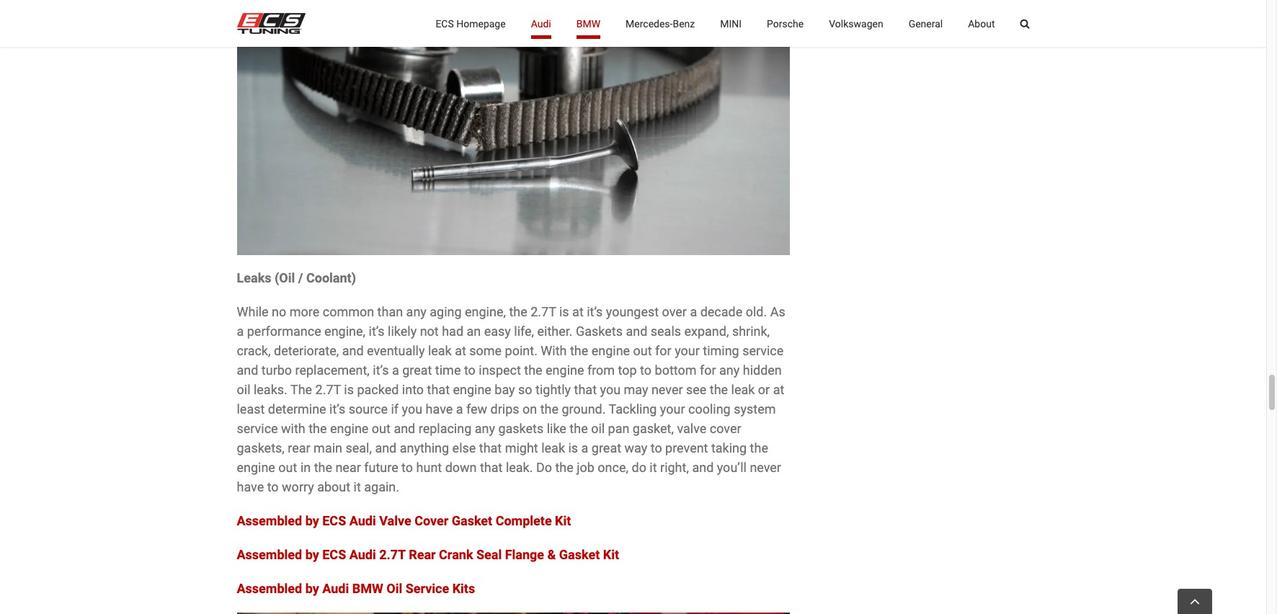 Task type: vqa. For each thing, say whether or not it's contained in the screenshot.
YOU to the left
yes



Task type: describe. For each thing, give the bounding box(es) containing it.
0 vertical spatial service
[[742, 343, 784, 358]]

again.
[[364, 479, 399, 494]]

1 vertical spatial your
[[660, 401, 685, 416]]

general link
[[909, 0, 943, 47]]

else
[[452, 440, 476, 455]]

do
[[536, 460, 552, 475]]

few
[[466, 401, 487, 416]]

0 vertical spatial for
[[655, 343, 672, 358]]

0 vertical spatial gasket
[[452, 513, 492, 528]]

audi left valve
[[349, 513, 376, 528]]

mini link
[[720, 0, 742, 47]]

drips
[[491, 401, 519, 416]]

assembled by ecs audi 2.7t rear crank seal flange & gasket kit link
[[237, 547, 619, 562]]

than
[[377, 304, 403, 319]]

timing
[[703, 343, 739, 358]]

porsche
[[767, 18, 804, 29]]

engine up the few
[[453, 382, 491, 397]]

that left leak.
[[480, 460, 503, 475]]

on
[[523, 401, 537, 416]]

once,
[[598, 460, 629, 475]]

way
[[625, 440, 647, 455]]

ecs homepage link
[[436, 0, 506, 47]]

that right else
[[479, 440, 502, 455]]

assembled by ecs audi valve cover gasket complete kit link
[[237, 513, 571, 528]]

assembled by ecs audi valve cover gasket complete kit
[[237, 513, 571, 528]]

assembled for assembled by audi bmw oil service kits
[[237, 581, 302, 596]]

0 horizontal spatial have
[[237, 479, 264, 494]]

replacing
[[419, 421, 472, 436]]

and down prevent
[[692, 460, 714, 475]]

leak.
[[506, 460, 533, 475]]

not
[[420, 323, 439, 338]]

the right in
[[314, 460, 332, 475]]

0 vertical spatial any
[[406, 304, 427, 319]]

to down the gasket,
[[651, 440, 662, 455]]

shrink,
[[732, 323, 770, 338]]

ground.
[[562, 401, 606, 416]]

1 vertical spatial great
[[592, 440, 621, 455]]

assembled by audi bmw oil service kits
[[237, 581, 475, 596]]

mini
[[720, 18, 742, 29]]

so
[[518, 382, 532, 397]]

assembled for assembled by ecs audi valve cover gasket complete kit
[[237, 513, 302, 528]]

expand,
[[684, 323, 729, 338]]

about
[[968, 18, 995, 29]]

1 vertical spatial is
[[344, 382, 354, 397]]

common
[[323, 304, 374, 319]]

and down crack,
[[237, 362, 258, 377]]

into
[[402, 382, 424, 397]]

and down the youngest
[[626, 323, 647, 338]]

aging
[[430, 304, 462, 319]]

system
[[734, 401, 776, 416]]

it's up packed
[[373, 362, 389, 377]]

a left the few
[[456, 401, 463, 416]]

1 horizontal spatial engine,
[[465, 304, 506, 319]]

engine down gaskets,
[[237, 460, 275, 475]]

0 horizontal spatial engine,
[[324, 323, 365, 338]]

deteriorate,
[[274, 343, 339, 358]]

0 horizontal spatial 2.7t
[[315, 382, 341, 397]]

kits
[[452, 581, 475, 596]]

inspect
[[479, 362, 521, 377]]

future
[[364, 460, 398, 475]]

bottom
[[655, 362, 697, 377]]

0 vertical spatial bmw
[[576, 18, 600, 29]]

the
[[290, 382, 312, 397]]

pan
[[608, 421, 630, 436]]

1 vertical spatial it
[[354, 479, 361, 494]]

replacement,
[[295, 362, 370, 377]]

0 horizontal spatial oil
[[237, 382, 250, 397]]

with
[[541, 343, 567, 358]]

1 horizontal spatial it
[[650, 460, 657, 475]]

the right with
[[570, 343, 588, 358]]

it's up 'gaskets'
[[587, 304, 603, 319]]

gaskets
[[576, 323, 623, 338]]

down
[[445, 460, 477, 475]]

ecs inside ecs homepage link
[[436, 18, 454, 29]]

service
[[406, 581, 449, 596]]

as
[[770, 304, 785, 319]]

engine down with
[[546, 362, 584, 377]]

a up job at the left of page
[[581, 440, 588, 455]]

&
[[547, 547, 556, 562]]

volkswagen
[[829, 18, 883, 29]]

complete
[[496, 513, 552, 528]]

near
[[335, 460, 361, 475]]

right,
[[660, 460, 689, 475]]

2 horizontal spatial out
[[633, 343, 652, 358]]

the down ground.
[[570, 421, 588, 436]]

decade
[[700, 304, 743, 319]]

1 horizontal spatial gasket
[[559, 547, 600, 562]]

crank
[[439, 547, 473, 562]]

2 horizontal spatial at
[[773, 382, 784, 397]]

while no more common than any aging engine, the 2.7t is at it's youngest over a decade old. as a performance engine, it's likely not had an easy life, either. gaskets and seals expand, shrink, crack, deteriorate, and eventually leak at some point. with the engine out for your timing service and turbo replacement, it's a great time to inspect the engine from top to bottom for any hidden oil leaks. the 2.7t is packed into that engine bay so tightly that you may never see the leak or at least determine it's source if you have a few drips on the ground. tackling your cooling system service with the engine out and replacing any gaskets like the oil pan gasket, valve cover gaskets, rear main seal, and anything else that might leak is a great way to prevent taking the engine out in the near future to hunt down that leak. do the job once, do it right, and you'll never have to worry about it again.
[[237, 304, 785, 494]]

the right on
[[540, 401, 559, 416]]

audi up assembled by audi bmw oil service kits
[[349, 547, 376, 562]]

more
[[290, 304, 320, 319]]

mercedes-benz
[[626, 18, 695, 29]]

ecs for valve
[[322, 513, 346, 528]]

0 vertical spatial great
[[402, 362, 432, 377]]

0 vertical spatial your
[[675, 343, 700, 358]]

job
[[577, 460, 595, 475]]

performance
[[247, 323, 321, 338]]

tackling
[[609, 401, 657, 416]]

audi link
[[531, 0, 551, 47]]

about
[[317, 479, 350, 494]]

2 horizontal spatial leak
[[731, 382, 755, 397]]

engine up seal,
[[330, 421, 369, 436]]

1 horizontal spatial kit
[[603, 547, 619, 562]]

flange
[[505, 547, 544, 562]]

0 vertical spatial is
[[559, 304, 569, 319]]

either.
[[537, 323, 573, 338]]

youngest
[[606, 304, 659, 319]]

homepage
[[456, 18, 506, 29]]

some
[[469, 343, 502, 358]]

packed
[[357, 382, 399, 397]]

prevent
[[665, 440, 708, 455]]

anything
[[400, 440, 449, 455]]

hunt
[[416, 460, 442, 475]]

main
[[314, 440, 342, 455]]

valve
[[677, 421, 707, 436]]

source
[[349, 401, 388, 416]]

a right over
[[690, 304, 697, 319]]

0 horizontal spatial out
[[278, 460, 297, 475]]

cover
[[415, 513, 449, 528]]

might
[[505, 440, 538, 455]]

least
[[237, 401, 265, 416]]

the up 'main'
[[309, 421, 327, 436]]

with
[[281, 421, 305, 436]]

worry
[[282, 479, 314, 494]]

time
[[435, 362, 461, 377]]



Task type: locate. For each thing, give the bounding box(es) containing it.
may
[[624, 382, 648, 397]]

1 horizontal spatial leak
[[541, 440, 565, 455]]

0 vertical spatial you
[[600, 382, 621, 397]]

0 vertical spatial oil
[[237, 382, 250, 397]]

1 vertical spatial service
[[237, 421, 278, 436]]

any down timing
[[719, 362, 740, 377]]

0 horizontal spatial service
[[237, 421, 278, 436]]

2.7t down replacement,
[[315, 382, 341, 397]]

gasket,
[[633, 421, 674, 436]]

your up valve
[[660, 401, 685, 416]]

is up job at the left of page
[[568, 440, 578, 455]]

it
[[650, 460, 657, 475], [354, 479, 361, 494]]

1 horizontal spatial you
[[600, 382, 621, 397]]

0 horizontal spatial never
[[652, 382, 683, 397]]

0 vertical spatial by
[[305, 513, 319, 528]]

gaskets,
[[237, 440, 285, 455]]

1 horizontal spatial great
[[592, 440, 621, 455]]

2 vertical spatial at
[[773, 382, 784, 397]]

0 horizontal spatial great
[[402, 362, 432, 377]]

life,
[[514, 323, 534, 338]]

1 horizontal spatial any
[[475, 421, 495, 436]]

while
[[237, 304, 269, 319]]

2 vertical spatial ecs
[[322, 547, 346, 562]]

tightly
[[536, 382, 571, 397]]

service up hidden
[[742, 343, 784, 358]]

the up cooling
[[710, 382, 728, 397]]

rear
[[288, 440, 310, 455]]

have up replacing
[[426, 401, 453, 416]]

1 horizontal spatial service
[[742, 343, 784, 358]]

a down eventually
[[392, 362, 399, 377]]

assembled by audi bmw oil service kits link
[[237, 581, 475, 596]]

kit up & on the left of the page
[[555, 513, 571, 528]]

ecs homepage
[[436, 18, 506, 29]]

rear
[[409, 547, 436, 562]]

audi left oil
[[322, 581, 349, 596]]

0 vertical spatial at
[[572, 304, 584, 319]]

2.7t up either.
[[531, 304, 556, 319]]

0 vertical spatial leak
[[428, 343, 452, 358]]

over
[[662, 304, 687, 319]]

0 horizontal spatial bmw
[[352, 581, 383, 596]]

engine, up an
[[465, 304, 506, 319]]

is up either.
[[559, 304, 569, 319]]

any down the few
[[475, 421, 495, 436]]

engine up from
[[592, 343, 630, 358]]

assembled for assembled by ecs audi 2.7t rear crank seal flange & gasket kit
[[237, 547, 302, 562]]

2 horizontal spatial any
[[719, 362, 740, 377]]

the right do
[[555, 460, 574, 475]]

to
[[464, 362, 476, 377], [640, 362, 652, 377], [651, 440, 662, 455], [402, 460, 413, 475], [267, 479, 279, 494]]

1 vertical spatial ecs
[[322, 513, 346, 528]]

0 vertical spatial 2.7t
[[531, 304, 556, 319]]

mercedes-benz link
[[626, 0, 695, 47]]

at right or
[[773, 382, 784, 397]]

have
[[426, 401, 453, 416], [237, 479, 264, 494]]

2 vertical spatial by
[[305, 581, 319, 596]]

the
[[509, 304, 527, 319], [570, 343, 588, 358], [524, 362, 542, 377], [710, 382, 728, 397], [540, 401, 559, 416], [309, 421, 327, 436], [570, 421, 588, 436], [750, 440, 768, 455], [314, 460, 332, 475], [555, 460, 574, 475]]

by
[[305, 513, 319, 528], [305, 547, 319, 562], [305, 581, 319, 596]]

1 vertical spatial engine,
[[324, 323, 365, 338]]

bmw right 'audi' link
[[576, 18, 600, 29]]

by for oil
[[305, 581, 319, 596]]

the up so at bottom left
[[524, 362, 542, 377]]

leaks.
[[254, 382, 287, 397]]

oil left pan
[[591, 421, 605, 436]]

you right if
[[402, 401, 422, 416]]

any up not
[[406, 304, 427, 319]]

2 assembled from the top
[[237, 547, 302, 562]]

1 horizontal spatial bmw
[[576, 18, 600, 29]]

0 vertical spatial ecs
[[436, 18, 454, 29]]

engine
[[592, 343, 630, 358], [546, 362, 584, 377], [453, 382, 491, 397], [330, 421, 369, 436], [237, 460, 275, 475]]

point.
[[505, 343, 538, 358]]

that down time
[[427, 382, 450, 397]]

and up future
[[375, 440, 397, 455]]

1 horizontal spatial never
[[750, 460, 781, 475]]

leak left or
[[731, 382, 755, 397]]

to right top on the bottom
[[640, 362, 652, 377]]

old.
[[746, 304, 767, 319]]

bmw
[[576, 18, 600, 29], [352, 581, 383, 596]]

and up replacement,
[[342, 343, 364, 358]]

2 horizontal spatial 2.7t
[[531, 304, 556, 319]]

by for valve
[[305, 513, 319, 528]]

leak down like in the bottom of the page
[[541, 440, 565, 455]]

service up gaskets,
[[237, 421, 278, 436]]

0 horizontal spatial any
[[406, 304, 427, 319]]

2 vertical spatial any
[[475, 421, 495, 436]]

2 by from the top
[[305, 547, 319, 562]]

ecs tuning logo image
[[237, 13, 305, 34]]

assembled
[[237, 513, 302, 528], [237, 547, 302, 562], [237, 581, 302, 596]]

audi left bmw link in the left top of the page
[[531, 18, 551, 29]]

2 vertical spatial out
[[278, 460, 297, 475]]

2 vertical spatial leak
[[541, 440, 565, 455]]

like
[[547, 421, 566, 436]]

1 assembled from the top
[[237, 513, 302, 528]]

bmw link
[[576, 0, 600, 47]]

0 vertical spatial have
[[426, 401, 453, 416]]

1 vertical spatial bmw
[[352, 581, 383, 596]]

for up see
[[700, 362, 716, 377]]

volkswagen link
[[829, 0, 883, 47]]

0 horizontal spatial it
[[354, 479, 361, 494]]

a
[[690, 304, 697, 319], [237, 323, 244, 338], [392, 362, 399, 377], [456, 401, 463, 416], [581, 440, 588, 455]]

seal,
[[346, 440, 372, 455]]

crack,
[[237, 343, 271, 358]]

(oil
[[275, 270, 295, 285]]

0 vertical spatial kit
[[555, 513, 571, 528]]

leaks (oil / coolant)
[[237, 270, 356, 285]]

1 horizontal spatial at
[[572, 304, 584, 319]]

likely
[[388, 323, 417, 338]]

is down replacement,
[[344, 382, 354, 397]]

in
[[300, 460, 311, 475]]

1 horizontal spatial oil
[[591, 421, 605, 436]]

it down "near"
[[354, 479, 361, 494]]

valve
[[379, 513, 411, 528]]

leak up time
[[428, 343, 452, 358]]

to right time
[[464, 362, 476, 377]]

bmw left oil
[[352, 581, 383, 596]]

2 vertical spatial assembled
[[237, 581, 302, 596]]

gasket up crank on the bottom left
[[452, 513, 492, 528]]

0 horizontal spatial gasket
[[452, 513, 492, 528]]

1 vertical spatial 2.7t
[[315, 382, 341, 397]]

it right do
[[650, 460, 657, 475]]

kit
[[555, 513, 571, 528], [603, 547, 619, 562]]

1 by from the top
[[305, 513, 319, 528]]

0 vertical spatial assembled
[[237, 513, 302, 528]]

to left hunt
[[402, 460, 413, 475]]

seals
[[651, 323, 681, 338]]

turbo
[[262, 362, 292, 377]]

1 horizontal spatial have
[[426, 401, 453, 416]]

3 by from the top
[[305, 581, 319, 596]]

1 vertical spatial leak
[[731, 382, 755, 397]]

ecs down 'about'
[[322, 513, 346, 528]]

out up top on the bottom
[[633, 343, 652, 358]]

0 horizontal spatial at
[[455, 343, 466, 358]]

gasket right & on the left of the page
[[559, 547, 600, 562]]

3 assembled from the top
[[237, 581, 302, 596]]

at
[[572, 304, 584, 319], [455, 343, 466, 358], [773, 382, 784, 397]]

to left worry
[[267, 479, 279, 494]]

0 horizontal spatial leak
[[428, 343, 452, 358]]

0 horizontal spatial kit
[[555, 513, 571, 528]]

that up ground.
[[574, 382, 597, 397]]

an
[[467, 323, 481, 338]]

gasket
[[452, 513, 492, 528], [559, 547, 600, 562]]

a down while
[[237, 323, 244, 338]]

0 vertical spatial it
[[650, 460, 657, 475]]

1 vertical spatial by
[[305, 547, 319, 562]]

2.7t
[[531, 304, 556, 319], [315, 382, 341, 397], [379, 547, 406, 562]]

coolant)
[[306, 270, 356, 285]]

ecs up assembled by audi bmw oil service kits link
[[322, 547, 346, 562]]

2 vertical spatial 2.7t
[[379, 547, 406, 562]]

taking
[[711, 440, 747, 455]]

2 vertical spatial is
[[568, 440, 578, 455]]

ecs for 2.7t
[[322, 547, 346, 562]]

1 vertical spatial oil
[[591, 421, 605, 436]]

kit right & on the left of the page
[[603, 547, 619, 562]]

at down had
[[455, 343, 466, 358]]

1 vertical spatial you
[[402, 401, 422, 416]]

porsche link
[[767, 0, 804, 47]]

that
[[427, 382, 450, 397], [574, 382, 597, 397], [479, 440, 502, 455], [480, 460, 503, 475]]

out left in
[[278, 460, 297, 475]]

service
[[742, 343, 784, 358], [237, 421, 278, 436]]

for down seals
[[655, 343, 672, 358]]

the right taking
[[750, 440, 768, 455]]

1 horizontal spatial for
[[700, 362, 716, 377]]

great up into
[[402, 362, 432, 377]]

hidden
[[743, 362, 782, 377]]

you'll
[[717, 460, 747, 475]]

0 horizontal spatial you
[[402, 401, 422, 416]]

great up once, at the bottom left
[[592, 440, 621, 455]]

never
[[652, 382, 683, 397], [750, 460, 781, 475]]

1 horizontal spatial out
[[372, 421, 391, 436]]

1 vertical spatial for
[[700, 362, 716, 377]]

oil
[[237, 382, 250, 397], [591, 421, 605, 436]]

by for 2.7t
[[305, 547, 319, 562]]

never down bottom
[[652, 382, 683, 397]]

1 vertical spatial assembled
[[237, 547, 302, 562]]

engine,
[[465, 304, 506, 319], [324, 323, 365, 338]]

1 horizontal spatial 2.7t
[[379, 547, 406, 562]]

1 vertical spatial never
[[750, 460, 781, 475]]

/
[[298, 270, 303, 285]]

cover
[[710, 421, 741, 436]]

you down from
[[600, 382, 621, 397]]

the up "life," on the bottom left
[[509, 304, 527, 319]]

it's left source
[[329, 401, 345, 416]]

engine, down common
[[324, 323, 365, 338]]

is
[[559, 304, 569, 319], [344, 382, 354, 397], [568, 440, 578, 455]]

ecs left "homepage"
[[436, 18, 454, 29]]

eventually
[[367, 343, 425, 358]]

your up bottom
[[675, 343, 700, 358]]

0 vertical spatial never
[[652, 382, 683, 397]]

0 vertical spatial engine,
[[465, 304, 506, 319]]

assembled by ecs audi 2.7t rear crank seal flange & gasket kit
[[237, 547, 619, 562]]

oil up least
[[237, 382, 250, 397]]

bay
[[495, 382, 515, 397]]

1 vertical spatial gasket
[[559, 547, 600, 562]]

1 vertical spatial out
[[372, 421, 391, 436]]

1 vertical spatial any
[[719, 362, 740, 377]]

0 vertical spatial out
[[633, 343, 652, 358]]

1 vertical spatial have
[[237, 479, 264, 494]]

leaks
[[237, 270, 271, 285]]

see
[[686, 382, 707, 397]]

never right "you'll"
[[750, 460, 781, 475]]

1 vertical spatial kit
[[603, 547, 619, 562]]

it's down than
[[369, 323, 385, 338]]

benz
[[673, 18, 695, 29]]

1 vertical spatial at
[[455, 343, 466, 358]]

seal
[[476, 547, 502, 562]]

2.7t left rear
[[379, 547, 406, 562]]

it's
[[587, 304, 603, 319], [369, 323, 385, 338], [373, 362, 389, 377], [329, 401, 345, 416]]

gaskets
[[498, 421, 544, 436]]

cooling
[[688, 401, 731, 416]]

general
[[909, 18, 943, 29]]

have down gaskets,
[[237, 479, 264, 494]]

0 horizontal spatial for
[[655, 343, 672, 358]]

out down source
[[372, 421, 391, 436]]

for
[[655, 343, 672, 358], [700, 362, 716, 377]]

at up 'gaskets'
[[572, 304, 584, 319]]

and down if
[[394, 421, 415, 436]]



